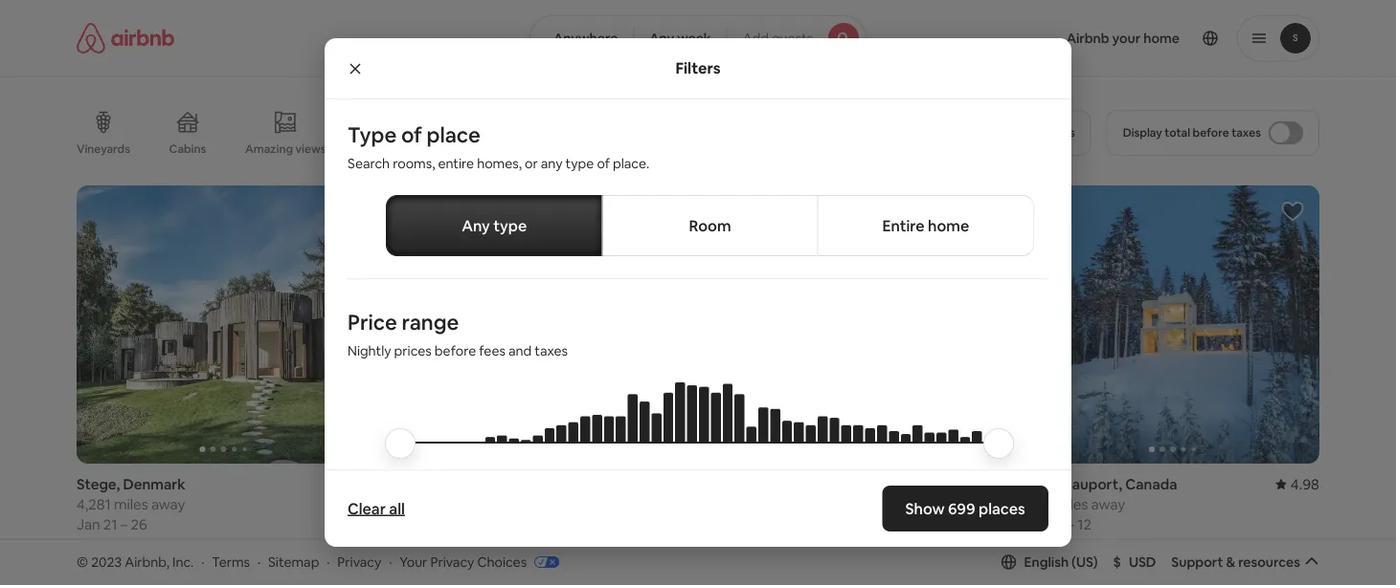 Task type: describe. For each thing, give the bounding box(es) containing it.
views
[[295, 141, 326, 156]]

amazing
[[245, 141, 293, 156]]

– inside stege, denmark 4,281 miles away jan 21 – 26 $157 night
[[120, 516, 128, 534]]

21
[[103, 516, 117, 534]]

resources
[[1238, 554, 1300, 571]]

taxes inside price range nightly prices before fees and taxes
[[535, 343, 568, 360]]

denmark
[[123, 476, 185, 494]]

price
[[348, 309, 397, 336]]

4.81
[[974, 476, 1003, 494]]

search
[[348, 155, 390, 172]]

clear all button
[[338, 490, 414, 529]]

away inside 3,236 miles away mar 2 – 7 $159 night
[[470, 496, 504, 514]]

none search field containing anywhere
[[529, 15, 867, 61]]

group for 3,236 miles away
[[393, 186, 687, 465]]

taxes inside "button"
[[1232, 125, 1261, 140]]

support & resources
[[1171, 554, 1300, 571]]

type inside button
[[493, 216, 527, 236]]

entire
[[882, 216, 925, 236]]

place.
[[613, 155, 649, 172]]

show map
[[654, 470, 719, 487]]

or
[[525, 155, 538, 172]]

add
[[743, 30, 769, 47]]

any week
[[649, 30, 711, 47]]

design
[[365, 142, 402, 157]]

amazing views
[[245, 141, 326, 156]]

homes,
[[477, 155, 522, 172]]

– inside lac-beauport, canada 893 miles away may 7 – 12 $292 night
[[1067, 516, 1074, 534]]

4,281
[[77, 496, 111, 514]]

places
[[979, 499, 1025, 519]]

2
[[421, 516, 429, 534]]

4.98
[[1290, 476, 1319, 494]]

$159 inside 3,236 miles away mar 2 – 7 $159 night
[[393, 542, 424, 560]]

terms
[[212, 554, 250, 571]]

privacy link
[[337, 554, 381, 571]]

all
[[389, 499, 405, 519]]

home
[[928, 216, 969, 236]]

type of place search rooms, entire homes, or any type of place.
[[348, 121, 649, 172]]

add to wishlist: pelkosenniemi, finland image
[[965, 200, 988, 223]]

lac-
[[1026, 476, 1055, 494]]

any for any week
[[649, 30, 674, 47]]

usd
[[1129, 554, 1156, 571]]

any type button
[[386, 195, 603, 257]]

$ usd
[[1113, 554, 1156, 571]]

terms link
[[212, 554, 250, 571]]

away inside stege, denmark 4,281 miles away jan 21 – 26 $157 night
[[151, 496, 185, 514]]

&
[[1226, 554, 1235, 571]]

filters
[[675, 58, 721, 78]]

any for any type
[[462, 216, 490, 236]]

your privacy choices
[[400, 554, 527, 571]]

fees
[[479, 343, 505, 360]]

show map button
[[635, 455, 761, 501]]

before inside "button"
[[1193, 125, 1229, 140]]

2 $159 from the left
[[710, 542, 741, 560]]

price range nightly prices before fees and taxes
[[348, 309, 568, 360]]

26
[[131, 516, 147, 534]]

anywhere button
[[529, 15, 634, 61]]

© 2023 airbnb, inc. ·
[[77, 554, 204, 571]]

©
[[77, 554, 88, 571]]

1 vertical spatial of
[[597, 155, 610, 172]]

display total before taxes
[[1123, 125, 1261, 140]]

miles inside 3,236 miles away mar 2 – 7 $159 night
[[432, 496, 467, 514]]

choices
[[477, 554, 527, 571]]

mar
[[393, 516, 418, 534]]

– inside 3,236 miles away mar 2 – 7 $159 night
[[433, 516, 440, 534]]

canada
[[1125, 476, 1177, 494]]

english
[[1024, 554, 1069, 571]]

tab list inside filters dialog
[[386, 195, 1034, 257]]

clear all
[[348, 499, 405, 519]]

filters dialog
[[325, 38, 1071, 586]]

beauport,
[[1055, 476, 1122, 494]]

sitemap
[[268, 554, 319, 571]]

miles inside stege, denmark 4,281 miles away jan 21 – 26 $157 night
[[114, 496, 148, 514]]

nightly
[[348, 343, 391, 360]]

group for lac-beauport, canada
[[1026, 186, 1319, 465]]

room
[[689, 216, 731, 236]]

map
[[691, 470, 719, 487]]

$159 night
[[710, 542, 778, 560]]

stege, denmark 4,281 miles away jan 21 – 26 $157 night
[[77, 476, 185, 560]]

night inside lac-beauport, canada 893 miles away may 7 – 12 $292 night
[[1062, 542, 1096, 560]]



Task type: vqa. For each thing, say whether or not it's contained in the screenshot.
DEC inside 1 queen bed Dec 1 – 3 $70 night
no



Task type: locate. For each thing, give the bounding box(es) containing it.
display total before taxes button
[[1107, 110, 1319, 156]]

· right 'inc.'
[[201, 554, 204, 571]]

may
[[1026, 516, 1053, 534]]

display
[[1123, 125, 1162, 140]]

type inside type of place search rooms, entire homes, or any type of place.
[[565, 155, 594, 172]]

4.81 out of 5 average rating image
[[959, 476, 1003, 494]]

4 night from the left
[[1062, 542, 1096, 560]]

guests
[[772, 30, 813, 47]]

1 $159 from the left
[[393, 542, 424, 560]]

– right 21
[[120, 516, 128, 534]]

0 vertical spatial before
[[1193, 125, 1229, 140]]

show for show 699 places
[[906, 499, 945, 519]]

away
[[151, 496, 185, 514], [470, 496, 504, 514], [1091, 496, 1125, 514]]

show inside filters dialog
[[906, 499, 945, 519]]

any week button
[[633, 15, 727, 61]]

add guests button
[[726, 15, 867, 61]]

2 – from the left
[[433, 516, 440, 534]]

$159
[[393, 542, 424, 560], [710, 542, 741, 560]]

1 vertical spatial type
[[493, 216, 527, 236]]

show
[[654, 470, 688, 487], [906, 499, 945, 519]]

4 · from the left
[[389, 554, 392, 571]]

0 vertical spatial type
[[565, 155, 594, 172]]

before right total
[[1193, 125, 1229, 140]]

0 horizontal spatial show
[[654, 470, 688, 487]]

english (us)
[[1024, 554, 1098, 571]]

0 horizontal spatial type
[[493, 216, 527, 236]]

group containing amazing views
[[77, 96, 991, 170]]

miles up 12
[[1054, 496, 1088, 514]]

2 horizontal spatial away
[[1091, 496, 1125, 514]]

any inside filters dialog
[[462, 216, 490, 236]]

your privacy choices link
[[400, 554, 559, 573]]

night
[[110, 542, 144, 560], [427, 542, 461, 560], [744, 542, 778, 560], [1062, 542, 1096, 560]]

3 away from the left
[[1091, 496, 1125, 514]]

english (us) button
[[1001, 554, 1098, 571]]

0 vertical spatial show
[[654, 470, 688, 487]]

type down homes,
[[493, 216, 527, 236]]

1 vertical spatial any
[[462, 216, 490, 236]]

3 – from the left
[[1067, 516, 1074, 534]]

of left place.
[[597, 155, 610, 172]]

group
[[77, 96, 991, 170], [77, 186, 370, 465], [393, 186, 687, 465], [710, 186, 1003, 465], [1026, 186, 1319, 465]]

privacy down clear
[[337, 554, 381, 571]]

0 vertical spatial of
[[401, 121, 422, 148]]

0 horizontal spatial any
[[462, 216, 490, 236]]

1 miles from the left
[[114, 496, 148, 514]]

3 night from the left
[[744, 542, 778, 560]]

tab list
[[386, 195, 1034, 257]]

show 699 places
[[906, 499, 1025, 519]]

1 · from the left
[[201, 554, 204, 571]]

0 vertical spatial taxes
[[1232, 125, 1261, 140]]

jan
[[77, 516, 100, 534]]

2023
[[91, 554, 122, 571]]

miles up 26
[[114, 496, 148, 514]]

taxes right and
[[535, 343, 568, 360]]

total
[[1165, 125, 1190, 140]]

$159 down mar
[[393, 542, 424, 560]]

1 – from the left
[[120, 516, 128, 534]]

0 vertical spatial any
[[649, 30, 674, 47]]

support & resources button
[[1171, 554, 1319, 571]]

week
[[677, 30, 711, 47]]

show 699 places link
[[883, 486, 1048, 532]]

show for show map
[[654, 470, 688, 487]]

and
[[508, 343, 532, 360]]

miles
[[114, 496, 148, 514], [432, 496, 467, 514], [1054, 496, 1088, 514]]

1 horizontal spatial before
[[1193, 125, 1229, 140]]

1 horizontal spatial any
[[649, 30, 674, 47]]

inc.
[[172, 554, 194, 571]]

group for stege, denmark
[[77, 186, 370, 465]]

7 right may
[[1056, 516, 1064, 534]]

1 horizontal spatial 7
[[1056, 516, 1064, 534]]

before left fees
[[435, 343, 476, 360]]

12
[[1077, 516, 1091, 534]]

1 horizontal spatial taxes
[[1232, 125, 1261, 140]]

vineyards
[[77, 142, 130, 157]]

2 away from the left
[[470, 496, 504, 514]]

show left map
[[654, 470, 688, 487]]

2 horizontal spatial –
[[1067, 516, 1074, 534]]

1 7 from the left
[[443, 516, 451, 534]]

$292
[[1026, 542, 1059, 560]]

away down beauport,
[[1091, 496, 1125, 514]]

$157
[[77, 542, 107, 560]]

(us)
[[1072, 554, 1098, 571]]

any left week
[[649, 30, 674, 47]]

4.98 out of 5 average rating image
[[1275, 476, 1319, 494]]

stege,
[[77, 476, 120, 494]]

add to wishlist: lac-beauport, canada image
[[1281, 200, 1304, 223]]

0 horizontal spatial 7
[[443, 516, 451, 534]]

miles right the 3,236
[[432, 496, 467, 514]]

miles inside lac-beauport, canada 893 miles away may 7 – 12 $292 night
[[1054, 496, 1088, 514]]

1 horizontal spatial type
[[565, 155, 594, 172]]

profile element
[[890, 0, 1319, 77]]

type right any
[[565, 155, 594, 172]]

1 horizontal spatial $159
[[710, 542, 741, 560]]

1 privacy from the left
[[337, 554, 381, 571]]

3,236
[[393, 496, 429, 514]]

place
[[427, 121, 481, 148]]

anywhere
[[553, 30, 618, 47]]

of
[[401, 121, 422, 148], [597, 155, 610, 172]]

0 horizontal spatial –
[[120, 516, 128, 534]]

1 vertical spatial taxes
[[535, 343, 568, 360]]

sitemap link
[[268, 554, 319, 571]]

–
[[120, 516, 128, 534], [433, 516, 440, 534], [1067, 516, 1074, 534]]

1 horizontal spatial –
[[433, 516, 440, 534]]

cabins
[[169, 142, 206, 157]]

7 inside 3,236 miles away mar 2 – 7 $159 night
[[443, 516, 451, 534]]

1 vertical spatial show
[[906, 499, 945, 519]]

1 horizontal spatial miles
[[432, 496, 467, 514]]

2 night from the left
[[427, 542, 461, 560]]

away down denmark
[[151, 496, 185, 514]]

lac-beauport, canada 893 miles away may 7 – 12 $292 night
[[1026, 476, 1177, 560]]

0 horizontal spatial taxes
[[535, 343, 568, 360]]

airbnb,
[[125, 554, 169, 571]]

2 miles from the left
[[432, 496, 467, 514]]

taxes right total
[[1232, 125, 1261, 140]]

1 horizontal spatial privacy
[[430, 554, 474, 571]]

7 inside lac-beauport, canada 893 miles away may 7 – 12 $292 night
[[1056, 516, 1064, 534]]

show left 699
[[906, 499, 945, 519]]

893
[[1026, 496, 1051, 514]]

· right terms link at the bottom left
[[258, 554, 261, 571]]

None search field
[[529, 15, 867, 61]]

before inside price range nightly prices before fees and taxes
[[435, 343, 476, 360]]

0 horizontal spatial privacy
[[337, 554, 381, 571]]

3 miles from the left
[[1054, 496, 1088, 514]]

$
[[1113, 554, 1121, 571]]

any down entire
[[462, 216, 490, 236]]

of up rooms,
[[401, 121, 422, 148]]

0 horizontal spatial of
[[401, 121, 422, 148]]

room button
[[602, 195, 818, 257]]

– left 12
[[1067, 516, 1074, 534]]

·
[[201, 554, 204, 571], [258, 554, 261, 571], [327, 554, 330, 571], [389, 554, 392, 571]]

away inside lac-beauport, canada 893 miles away may 7 – 12 $292 night
[[1091, 496, 1125, 514]]

7 right the 2
[[443, 516, 451, 534]]

privacy right your
[[430, 554, 474, 571]]

range
[[402, 309, 459, 336]]

most stays cost more than $145 per night. image
[[402, 383, 994, 498]]

night inside 3,236 miles away mar 2 – 7 $159 night
[[427, 542, 461, 560]]

2 privacy from the left
[[430, 554, 474, 571]]

699
[[948, 499, 976, 519]]

away up 'your privacy choices' link
[[470, 496, 504, 514]]

– right the 2
[[433, 516, 440, 534]]

before
[[1193, 125, 1229, 140], [435, 343, 476, 360]]

$159 down map
[[710, 542, 741, 560]]

rooms,
[[393, 155, 435, 172]]

3 · from the left
[[327, 554, 330, 571]]

0 horizontal spatial miles
[[114, 496, 148, 514]]

1 horizontal spatial of
[[597, 155, 610, 172]]

entire
[[438, 155, 474, 172]]

taxes
[[1232, 125, 1261, 140], [535, 343, 568, 360]]

0 horizontal spatial before
[[435, 343, 476, 360]]

support
[[1171, 554, 1223, 571]]

your
[[400, 554, 427, 571]]

2 · from the left
[[258, 554, 261, 571]]

entire home button
[[817, 195, 1034, 257]]

1 night from the left
[[110, 542, 144, 560]]

any
[[541, 155, 562, 172]]

1 horizontal spatial show
[[906, 499, 945, 519]]

1 away from the left
[[151, 496, 185, 514]]

show inside button
[[654, 470, 688, 487]]

terms · sitemap · privacy
[[212, 554, 381, 571]]

1 horizontal spatial away
[[470, 496, 504, 514]]

2 horizontal spatial miles
[[1054, 496, 1088, 514]]

· left privacy link
[[327, 554, 330, 571]]

clear
[[348, 499, 386, 519]]

1 vertical spatial before
[[435, 343, 476, 360]]

domes
[[449, 142, 487, 157]]

· left your
[[389, 554, 392, 571]]

any inside search field
[[649, 30, 674, 47]]

type
[[348, 121, 397, 148]]

0 horizontal spatial $159
[[393, 542, 424, 560]]

0 horizontal spatial away
[[151, 496, 185, 514]]

2 7 from the left
[[1056, 516, 1064, 534]]

3,236 miles away mar 2 – 7 $159 night
[[393, 496, 504, 560]]

tab list containing any type
[[386, 195, 1034, 257]]

prices
[[394, 343, 432, 360]]

entire home
[[882, 216, 969, 236]]

night inside stege, denmark 4,281 miles away jan 21 – 26 $157 night
[[110, 542, 144, 560]]



